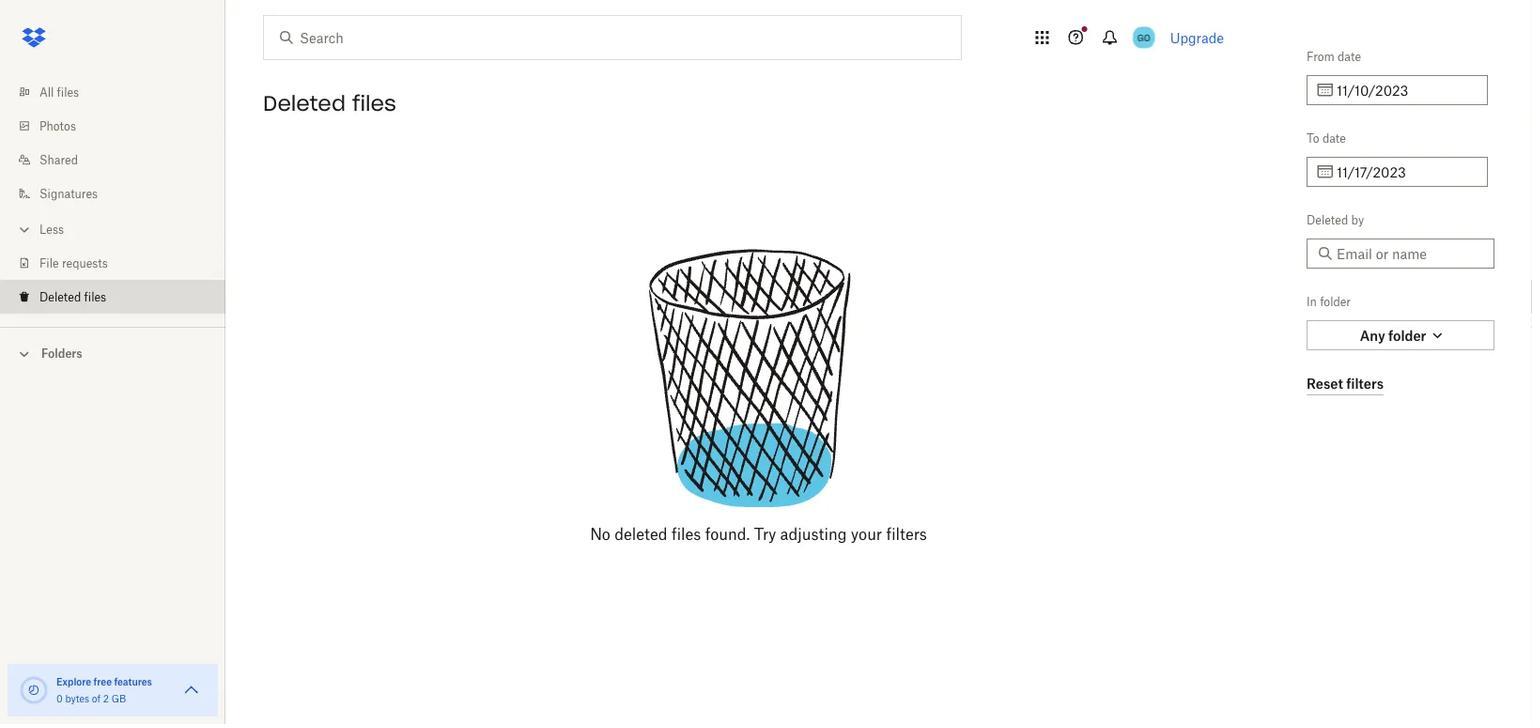 Task type: locate. For each thing, give the bounding box(es) containing it.
list containing all files
[[0, 64, 226, 327]]

0 vertical spatial deleted
[[263, 90, 346, 117]]

2
[[103, 693, 109, 705]]

0 vertical spatial filters
[[1347, 376, 1384, 392]]

file requests link
[[15, 246, 226, 280]]

deleted by
[[1307, 213, 1365, 227]]

filters right reset
[[1347, 376, 1384, 392]]

less image
[[15, 220, 34, 239]]

all files link
[[15, 75, 226, 109]]

shared link
[[15, 143, 226, 177]]

date right the to
[[1323, 131, 1346, 145]]

by
[[1352, 213, 1365, 227]]

0
[[56, 693, 63, 705]]

2 vertical spatial deleted
[[39, 290, 81, 304]]

2 horizontal spatial deleted
[[1307, 213, 1349, 227]]

deleted files
[[263, 90, 396, 117], [39, 290, 106, 304]]

your
[[851, 525, 882, 544]]

bytes
[[65, 693, 89, 705]]

deleted files inside 'link'
[[39, 290, 106, 304]]

go button
[[1129, 23, 1159, 53]]

explore
[[56, 676, 91, 688]]

0 horizontal spatial deleted
[[39, 290, 81, 304]]

folder right any
[[1389, 327, 1427, 343]]

filters inside button
[[1347, 376, 1384, 392]]

Deleted by text field
[[1337, 243, 1484, 264]]

signatures
[[39, 187, 98, 201]]

date
[[1338, 49, 1362, 63], [1323, 131, 1346, 145]]

folder
[[1320, 295, 1351, 309], [1389, 327, 1427, 343]]

1 horizontal spatial filters
[[1347, 376, 1384, 392]]

no
[[590, 525, 611, 544]]

upgrade
[[1171, 30, 1224, 46]]

filters
[[1347, 376, 1384, 392], [887, 525, 927, 544]]

folder right in
[[1320, 295, 1351, 309]]

1 vertical spatial deleted
[[1307, 213, 1349, 227]]

0 vertical spatial folder
[[1320, 295, 1351, 309]]

1 vertical spatial deleted files
[[39, 290, 106, 304]]

requests
[[62, 256, 108, 270]]

deleted
[[615, 525, 668, 544]]

all
[[39, 85, 54, 99]]

files
[[57, 85, 79, 99], [352, 90, 396, 117], [84, 290, 106, 304], [672, 525, 701, 544]]

deleted
[[263, 90, 346, 117], [1307, 213, 1349, 227], [39, 290, 81, 304]]

0 horizontal spatial filters
[[887, 525, 927, 544]]

deleted inside 'link'
[[39, 290, 81, 304]]

1 vertical spatial filters
[[887, 525, 927, 544]]

filters right your
[[887, 525, 927, 544]]

folder inside button
[[1389, 327, 1427, 343]]

1 vertical spatial folder
[[1389, 327, 1427, 343]]

date right from
[[1338, 49, 1362, 63]]

1 horizontal spatial folder
[[1389, 327, 1427, 343]]

reset filters
[[1307, 376, 1384, 392]]

list
[[0, 64, 226, 327]]

1 vertical spatial date
[[1323, 131, 1346, 145]]

0 vertical spatial date
[[1338, 49, 1362, 63]]

folder for in folder
[[1320, 295, 1351, 309]]

0 vertical spatial deleted files
[[263, 90, 396, 117]]

gb
[[111, 693, 126, 705]]

upgrade link
[[1171, 30, 1224, 46]]

in
[[1307, 295, 1317, 309]]

deleted files list item
[[0, 280, 226, 314]]

0 horizontal spatial folder
[[1320, 295, 1351, 309]]

1 horizontal spatial deleted
[[263, 90, 346, 117]]

0 horizontal spatial deleted files
[[39, 290, 106, 304]]



Task type: vqa. For each thing, say whether or not it's contained in the screenshot.
Deleted to the middle
yes



Task type: describe. For each thing, give the bounding box(es) containing it.
files inside 'link'
[[84, 290, 106, 304]]

shared
[[39, 153, 78, 167]]

photos
[[39, 119, 76, 133]]

date for to date
[[1323, 131, 1346, 145]]

free
[[94, 676, 112, 688]]

file
[[39, 256, 59, 270]]

try
[[754, 525, 776, 544]]

less
[[39, 222, 64, 236]]

signatures link
[[15, 177, 226, 210]]

From date text field
[[1337, 80, 1477, 101]]

folders button
[[0, 339, 226, 367]]

folder for any folder
[[1389, 327, 1427, 343]]

date for from date
[[1338, 49, 1362, 63]]

reset
[[1307, 376, 1344, 392]]

Search in folder "Dropbox" text field
[[300, 27, 923, 48]]

any folder
[[1360, 327, 1427, 343]]

reset filters button
[[1307, 373, 1384, 396]]

file requests
[[39, 256, 108, 270]]

in folder
[[1307, 295, 1351, 309]]

all files
[[39, 85, 79, 99]]

found.
[[705, 525, 750, 544]]

explore free features 0 bytes of 2 gb
[[56, 676, 152, 705]]

to date
[[1307, 131, 1346, 145]]

go
[[1138, 31, 1151, 43]]

deleted files link
[[15, 280, 226, 314]]

to
[[1307, 131, 1320, 145]]

from date
[[1307, 49, 1362, 63]]

from
[[1307, 49, 1335, 63]]

of
[[92, 693, 101, 705]]

1 horizontal spatial deleted files
[[263, 90, 396, 117]]

any
[[1360, 327, 1386, 343]]

dropbox image
[[15, 19, 53, 56]]

adjusting
[[781, 525, 847, 544]]

folders
[[41, 347, 82, 361]]

no deleted files found. try adjusting your filters
[[590, 525, 927, 544]]

quota usage element
[[19, 676, 49, 706]]

photos link
[[15, 109, 226, 143]]

features
[[114, 676, 152, 688]]

To date text field
[[1337, 162, 1477, 182]]

any folder button
[[1307, 320, 1495, 351]]



